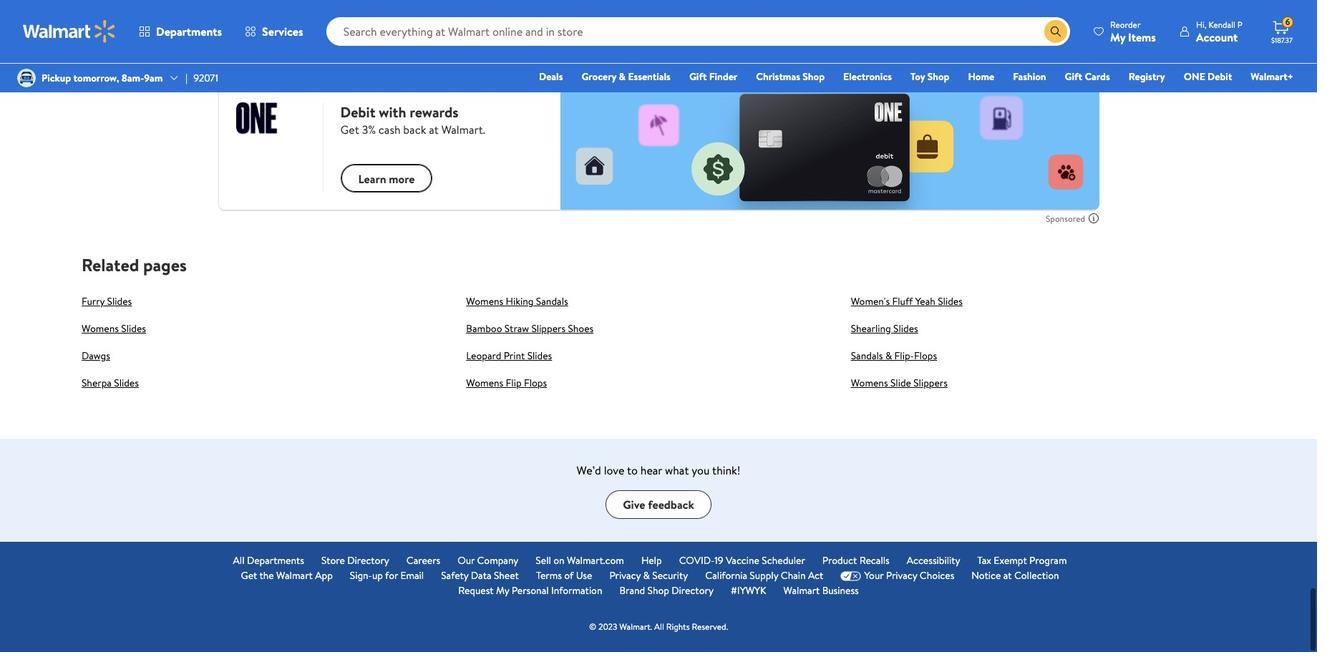 Task type: describe. For each thing, give the bounding box(es) containing it.
1 product group from the left
[[84, 0, 245, 20]]

dawgs
[[82, 349, 110, 363]]

report :
[[99, 43, 137, 58]]

womens for womens hiking sandals
[[466, 294, 504, 309]]

sherpa slides
[[82, 376, 139, 390]]

furry
[[82, 294, 105, 309]]

womens hiking sandals
[[466, 294, 568, 309]]

slide
[[891, 376, 912, 390]]

christmas
[[756, 69, 801, 84]]

slippers for straw
[[532, 322, 566, 336]]

give feedback
[[623, 497, 694, 513]]

sign-up for email
[[350, 569, 424, 583]]

women's fluff yeah slides link
[[851, 294, 963, 309]]

(to
[[393, 44, 406, 58]]

slippers for slide
[[914, 376, 948, 390]]

& for sandals
[[886, 349, 892, 363]]

california supply chain act link
[[706, 569, 824, 584]]

electronics link
[[837, 69, 899, 84]]

fluff
[[893, 294, 913, 309]]

straw
[[505, 322, 529, 336]]

what
[[665, 463, 689, 478]]

give feedback button
[[606, 491, 712, 519]]

shearling slides link
[[851, 322, 919, 336]]

terms of use link
[[536, 569, 592, 584]]

suspected
[[289, 44, 333, 58]]

related
[[82, 253, 139, 277]]

our company link
[[458, 554, 519, 569]]

app
[[315, 569, 333, 583]]

directory inside "link"
[[347, 554, 389, 568]]

tax exempt program link
[[978, 554, 1067, 569]]

report for report suspected stolen goods (to ca attorney general)
[[256, 44, 287, 58]]

3 product group from the left
[[662, 0, 823, 20]]

pickup tomorrow, 8am-9am
[[42, 71, 163, 85]]

california supply chain act
[[706, 569, 824, 583]]

help
[[642, 554, 662, 568]]

92071
[[193, 71, 218, 85]]

gift cards
[[1065, 69, 1110, 84]]

sandals & flip-flops
[[851, 349, 937, 363]]

covid-19 vaccine scheduler link
[[679, 554, 805, 569]]

our company
[[458, 554, 519, 568]]

act
[[808, 569, 824, 583]]

slides for furry slides
[[107, 294, 132, 309]]

hi, kendall p account
[[1197, 18, 1243, 45]]

womens flip flops
[[466, 376, 547, 390]]

cards
[[1085, 69, 1110, 84]]

1 vertical spatial all
[[655, 621, 664, 633]]

report for report seller
[[163, 44, 193, 58]]

scheduler
[[762, 554, 805, 568]]

search icon image
[[1051, 26, 1062, 37]]

store directory
[[321, 554, 389, 568]]

for
[[385, 569, 398, 583]]

my inside notice at collection request my personal information
[[496, 584, 509, 598]]

report seller
[[163, 44, 218, 58]]

6 $187.37
[[1272, 16, 1293, 45]]

womens flip flops link
[[466, 376, 547, 390]]

gift for gift finder
[[690, 69, 707, 84]]

19
[[715, 554, 724, 568]]

slides right print at the left of the page
[[527, 349, 552, 363]]

items
[[1129, 29, 1156, 45]]

accessibility
[[907, 554, 961, 568]]

leopard print slides link
[[466, 349, 552, 363]]

women's fluff yeah slides
[[851, 294, 963, 309]]

product
[[823, 554, 857, 568]]

pickup
[[42, 71, 71, 85]]

women's
[[851, 294, 890, 309]]

sherpa
[[82, 376, 112, 390]]

report seller link
[[163, 44, 218, 58]]

9am
[[144, 71, 163, 85]]

toy shop link
[[904, 69, 956, 84]]

walmart image
[[23, 20, 116, 43]]

walmart business
[[784, 584, 859, 598]]

Walmart Site-Wide search field
[[326, 17, 1071, 46]]

sell
[[536, 554, 551, 568]]

2023
[[599, 621, 618, 633]]

reorder my items
[[1111, 18, 1156, 45]]

2 privacy from the left
[[886, 569, 918, 583]]

slides for sherpa slides
[[114, 376, 139, 390]]

womens slides
[[82, 322, 146, 336]]

hear
[[641, 463, 663, 478]]

think!
[[713, 463, 741, 478]]

print
[[504, 349, 525, 363]]

collection
[[1015, 569, 1060, 583]]

dawgs link
[[82, 349, 110, 363]]

data
[[471, 569, 492, 583]]

|
[[186, 71, 188, 85]]

walmart.com
[[567, 554, 624, 568]]

notice at collection link
[[972, 569, 1060, 584]]

we'd love to hear what you think!
[[577, 463, 741, 478]]

slides right the yeah
[[938, 294, 963, 309]]

all inside all departments link
[[233, 554, 245, 568]]

1 horizontal spatial sandals
[[851, 349, 883, 363]]

feedback
[[648, 497, 694, 513]]

womens slide slippers link
[[851, 376, 948, 390]]

shop for toy
[[928, 69, 950, 84]]

request
[[458, 584, 494, 598]]

we'd
[[577, 463, 601, 478]]

covid-
[[679, 554, 715, 568]]

sheet
[[494, 569, 519, 583]]

toy shop
[[911, 69, 950, 84]]

brand shop directory link
[[620, 584, 714, 599]]

report suspected stolen goods (to ca attorney general) link
[[256, 44, 503, 58]]

1 vertical spatial flops
[[524, 376, 547, 390]]

shop for christmas
[[803, 69, 825, 84]]

christmas shop link
[[750, 69, 831, 84]]



Task type: locate. For each thing, give the bounding box(es) containing it.
0 vertical spatial flops
[[914, 349, 937, 363]]

0 horizontal spatial privacy
[[610, 569, 641, 583]]

all departments link
[[233, 554, 304, 569]]

reserved.
[[692, 621, 728, 633]]

sandals right hiking
[[536, 294, 568, 309]]

accessibility link
[[907, 554, 961, 569]]

womens left slide
[[851, 376, 888, 390]]

sherpa slides link
[[82, 376, 139, 390]]

Search search field
[[326, 17, 1071, 46]]

flops up womens slide slippers link
[[914, 349, 937, 363]]

& inside the privacy & security link
[[643, 569, 650, 583]]

home
[[968, 69, 995, 84]]

your privacy choices
[[865, 569, 955, 583]]

1 gift from the left
[[690, 69, 707, 84]]

0 horizontal spatial flops
[[524, 376, 547, 390]]

all left rights
[[655, 621, 664, 633]]

1 privacy from the left
[[610, 569, 641, 583]]

& for grocery
[[619, 69, 626, 84]]

bamboo
[[466, 322, 502, 336]]

womens up bamboo
[[466, 294, 504, 309]]

services
[[262, 24, 303, 39]]

safety
[[441, 569, 469, 583]]

privacy choices icon image
[[841, 571, 862, 581]]

$187.37
[[1272, 35, 1293, 45]]

gift left finder
[[690, 69, 707, 84]]

sandals down the 'shearling'
[[851, 349, 883, 363]]

slides down women's fluff yeah slides link
[[894, 322, 919, 336]]

womens hiking sandals link
[[466, 294, 568, 309]]

our
[[458, 554, 475, 568]]

my inside reorder my items
[[1111, 29, 1126, 45]]

& right grocery
[[619, 69, 626, 84]]

christmas shop
[[756, 69, 825, 84]]

0 horizontal spatial directory
[[347, 554, 389, 568]]

seller
[[195, 44, 218, 58]]

notice
[[972, 569, 1001, 583]]

slides right furry at the top left of the page
[[107, 294, 132, 309]]

recalls
[[860, 554, 890, 568]]

get the walmart app link
[[241, 569, 333, 584]]

slides down furry slides
[[121, 322, 146, 336]]

vaccine
[[726, 554, 760, 568]]

©
[[589, 621, 597, 633]]

sell on walmart.com
[[536, 554, 624, 568]]

& left flip-
[[886, 349, 892, 363]]

0 horizontal spatial my
[[496, 584, 509, 598]]

2 vertical spatial &
[[643, 569, 650, 583]]

1 horizontal spatial gift
[[1065, 69, 1083, 84]]

fashion
[[1013, 69, 1047, 84]]

0 horizontal spatial &
[[619, 69, 626, 84]]

gift finder link
[[683, 69, 744, 84]]

gift
[[690, 69, 707, 84], [1065, 69, 1083, 84]]

1 horizontal spatial departments
[[247, 554, 304, 568]]

my down sheet
[[496, 584, 509, 598]]

0 horizontal spatial slippers
[[532, 322, 566, 336]]

of
[[565, 569, 574, 583]]

slippers right straw
[[532, 322, 566, 336]]

& down "help"
[[643, 569, 650, 583]]

1 vertical spatial slippers
[[914, 376, 948, 390]]

privacy up brand
[[610, 569, 641, 583]]

report for report :
[[99, 43, 133, 58]]

departments up the
[[247, 554, 304, 568]]

report
[[99, 43, 133, 58], [163, 44, 193, 58], [256, 44, 287, 58]]

report down the services
[[256, 44, 287, 58]]

2 horizontal spatial shop
[[928, 69, 950, 84]]

fashion link
[[1007, 69, 1053, 84]]

0 vertical spatial departments
[[156, 24, 222, 39]]

shop for brand
[[648, 584, 670, 598]]

walmart inside tax exempt program get the walmart app
[[276, 569, 313, 583]]

& for privacy
[[643, 569, 650, 583]]

product group
[[84, 0, 245, 20], [277, 0, 438, 20], [662, 0, 823, 20], [854, 0, 1015, 20], [1046, 0, 1207, 20]]

0 vertical spatial &
[[619, 69, 626, 84]]

0 horizontal spatial all
[[233, 554, 245, 568]]

1 horizontal spatial directory
[[672, 584, 714, 598]]

gift left 'cards'
[[1065, 69, 1083, 84]]

#iywyk link
[[731, 584, 767, 599]]

sign-
[[350, 569, 372, 583]]

© 2023 walmart. all rights reserved.
[[589, 621, 728, 633]]

0 horizontal spatial sandals
[[536, 294, 568, 309]]

departments up report seller
[[156, 24, 222, 39]]

4 product group from the left
[[854, 0, 1015, 20]]

1 horizontal spatial flops
[[914, 349, 937, 363]]

store directory link
[[321, 554, 389, 569]]

shop inside christmas shop link
[[803, 69, 825, 84]]

& inside "grocery & essentials" link
[[619, 69, 626, 84]]

directory up sign- on the bottom of the page
[[347, 554, 389, 568]]

1 horizontal spatial &
[[643, 569, 650, 583]]

shearling
[[851, 322, 891, 336]]

my left items
[[1111, 29, 1126, 45]]

at
[[1004, 569, 1012, 583]]

deals
[[539, 69, 563, 84]]

product group up stolen
[[277, 0, 438, 20]]

walmart+
[[1251, 69, 1294, 84]]

departments inside all departments link
[[247, 554, 304, 568]]

privacy & security link
[[610, 569, 688, 584]]

0 vertical spatial my
[[1111, 29, 1126, 45]]

electronics
[[844, 69, 892, 84]]

grocery & essentials link
[[575, 69, 677, 84]]

product group up items
[[1046, 0, 1207, 20]]

tax exempt program get the walmart app
[[241, 554, 1067, 583]]

0 horizontal spatial walmart
[[276, 569, 313, 583]]

safety data sheet link
[[441, 569, 519, 584]]

walmart right the
[[276, 569, 313, 583]]

leopard
[[466, 349, 502, 363]]

6
[[1286, 16, 1291, 28]]

privacy right your
[[886, 569, 918, 583]]

0 vertical spatial sandals
[[536, 294, 568, 309]]

1 vertical spatial my
[[496, 584, 509, 598]]

womens slides link
[[82, 322, 146, 336]]

debit
[[1208, 69, 1233, 84]]

womens
[[466, 294, 504, 309], [82, 322, 119, 336], [466, 376, 504, 390], [851, 376, 888, 390]]

2 horizontal spatial report
[[256, 44, 287, 58]]

report up |
[[163, 44, 193, 58]]

directory down "security"
[[672, 584, 714, 598]]

0 horizontal spatial gift
[[690, 69, 707, 84]]

8am-
[[122, 71, 144, 85]]

product group up toy shop
[[854, 0, 1015, 20]]

use
[[576, 569, 592, 583]]

1 horizontal spatial privacy
[[886, 569, 918, 583]]

product group up finder
[[662, 0, 823, 20]]

slides for shearling slides
[[894, 322, 919, 336]]

one debit
[[1184, 69, 1233, 84]]

0 horizontal spatial shop
[[648, 584, 670, 598]]

2 product group from the left
[[277, 0, 438, 20]]

1 horizontal spatial all
[[655, 621, 664, 633]]

flip
[[506, 376, 522, 390]]

all up get
[[233, 554, 245, 568]]

1 vertical spatial &
[[886, 349, 892, 363]]

0 vertical spatial directory
[[347, 554, 389, 568]]

&
[[619, 69, 626, 84], [886, 349, 892, 363], [643, 569, 650, 583]]

all
[[233, 554, 245, 568], [655, 621, 664, 633]]

1 vertical spatial directory
[[672, 584, 714, 598]]

1 horizontal spatial my
[[1111, 29, 1126, 45]]

shop inside 'toy shop' link
[[928, 69, 950, 84]]

furry slides link
[[82, 294, 132, 309]]

related pages
[[82, 253, 187, 277]]

report up pickup tomorrow, 8am-9am
[[99, 43, 133, 58]]

1 vertical spatial sandals
[[851, 349, 883, 363]]

shop right christmas
[[803, 69, 825, 84]]

toy
[[911, 69, 925, 84]]

request my personal information link
[[458, 584, 603, 599]]

womens for womens slides
[[82, 322, 119, 336]]

0 vertical spatial slippers
[[532, 322, 566, 336]]

womens for womens flip flops
[[466, 376, 504, 390]]

0 vertical spatial walmart
[[276, 569, 313, 583]]

1 vertical spatial departments
[[247, 554, 304, 568]]

all departments
[[233, 554, 304, 568]]

brand
[[620, 584, 645, 598]]

you
[[692, 463, 710, 478]]

slippers right slide
[[914, 376, 948, 390]]

departments inside departments popup button
[[156, 24, 222, 39]]

program
[[1030, 554, 1067, 568]]

1 horizontal spatial shop
[[803, 69, 825, 84]]

slides right the sherpa
[[114, 376, 139, 390]]

slides for womens slides
[[121, 322, 146, 336]]

essentials
[[628, 69, 671, 84]]

finder
[[709, 69, 738, 84]]

sign-up for email link
[[350, 569, 424, 584]]

email
[[401, 569, 424, 583]]

womens down leopard
[[466, 376, 504, 390]]

love
[[604, 463, 625, 478]]

 image
[[17, 69, 36, 87]]

womens up dawgs
[[82, 322, 119, 336]]

flops right flip
[[524, 376, 547, 390]]

1 horizontal spatial walmart
[[784, 584, 820, 598]]

2 gift from the left
[[1065, 69, 1083, 84]]

brand shop directory
[[620, 584, 714, 598]]

2 horizontal spatial &
[[886, 349, 892, 363]]

shop right toy
[[928, 69, 950, 84]]

get
[[241, 569, 257, 583]]

product group up report seller
[[84, 0, 245, 20]]

5 product group from the left
[[1046, 0, 1207, 20]]

1 horizontal spatial slippers
[[914, 376, 948, 390]]

report suspected stolen goods (to ca attorney general)
[[256, 44, 503, 58]]

1 vertical spatial walmart
[[784, 584, 820, 598]]

departments button
[[127, 14, 234, 49]]

chain
[[781, 569, 806, 583]]

gift for gift cards
[[1065, 69, 1083, 84]]

walmart down chain
[[784, 584, 820, 598]]

your privacy choices link
[[841, 569, 955, 584]]

terms
[[536, 569, 562, 583]]

0 horizontal spatial report
[[99, 43, 133, 58]]

exempt
[[994, 554, 1027, 568]]

stolen
[[335, 44, 362, 58]]

one
[[1184, 69, 1206, 84]]

general)
[[466, 44, 503, 58]]

shop inside brand shop directory link
[[648, 584, 670, 598]]

1 horizontal spatial report
[[163, 44, 193, 58]]

ad disclaimer and feedback image
[[1088, 213, 1100, 224]]

shop down the privacy & security
[[648, 584, 670, 598]]

choices
[[920, 569, 955, 583]]

womens for womens slide slippers
[[851, 376, 888, 390]]

flops
[[914, 349, 937, 363], [524, 376, 547, 390]]

0 horizontal spatial departments
[[156, 24, 222, 39]]

0 vertical spatial all
[[233, 554, 245, 568]]



Task type: vqa. For each thing, say whether or not it's contained in the screenshot.
California
yes



